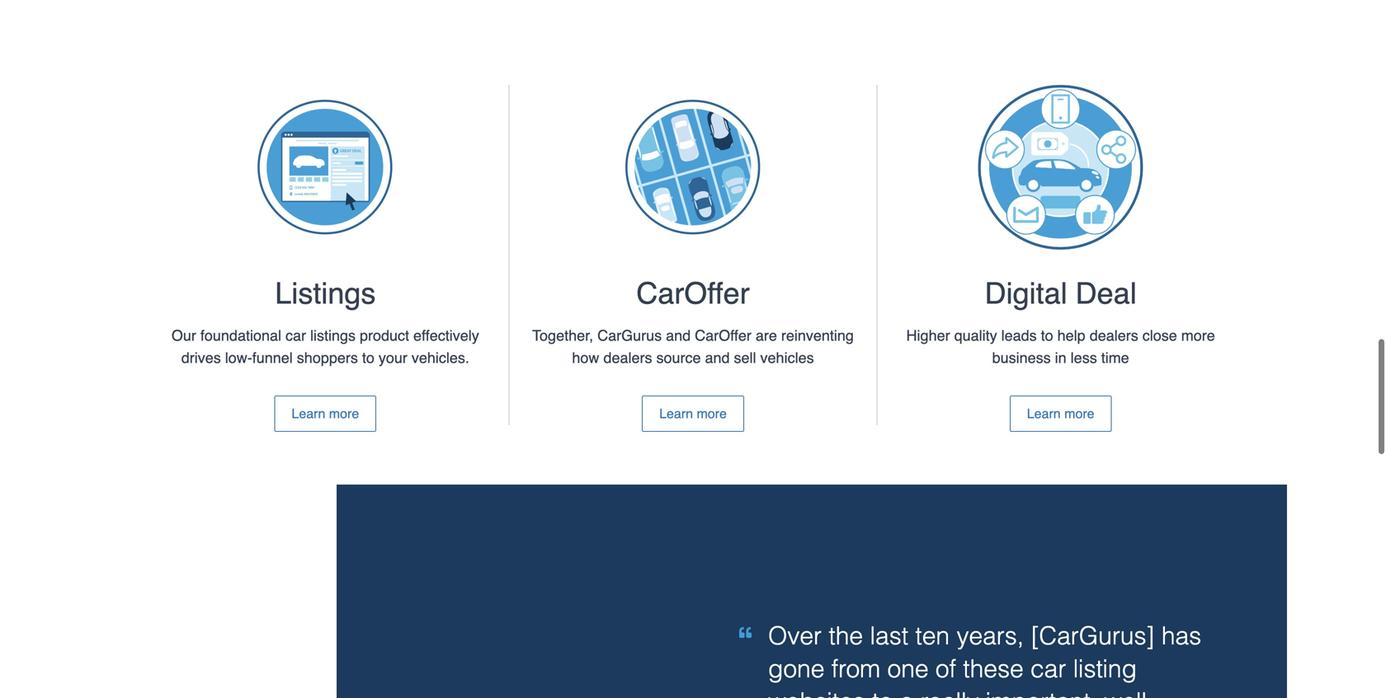 Task type: vqa. For each thing, say whether or not it's contained in the screenshot.
the Learn more to the left
yes



Task type: locate. For each thing, give the bounding box(es) containing it.
deal
[[1076, 277, 1137, 311]]

learn more
[[292, 406, 359, 422], [659, 406, 727, 422], [1027, 406, 1095, 422]]

higher quality leads to help dealers close more business in less time
[[907, 328, 1215, 367]]

more right close
[[1182, 328, 1215, 345]]

learn more link down in
[[1010, 396, 1112, 432]]

more for caroffer
[[697, 406, 727, 422]]

caroffer up the sell
[[695, 328, 752, 345]]

1 horizontal spatial dealers
[[1090, 328, 1139, 345]]

0 horizontal spatial dealers
[[604, 350, 652, 367]]

learn more for digital deal
[[1027, 406, 1095, 422]]

more down source
[[697, 406, 727, 422]]

listings image
[[243, 85, 408, 250]]

learn more link for digital deal
[[1010, 396, 1112, 432]]

2 horizontal spatial learn more
[[1027, 406, 1095, 422]]

car up important, in the right bottom of the page
[[1031, 656, 1066, 684]]

learn for digital deal
[[1027, 406, 1061, 422]]

to inside over the last ten years, [cargurus] has gone from one of these car listing websites to a really important, we
[[872, 689, 893, 699]]

more down less
[[1065, 406, 1095, 422]]

0 vertical spatial dealers
[[1090, 328, 1139, 345]]

2 horizontal spatial learn more button
[[1010, 396, 1112, 432]]

one
[[888, 656, 929, 684]]

low-
[[225, 350, 252, 367]]

1 horizontal spatial learn more link
[[642, 396, 744, 432]]

1 learn more from the left
[[292, 406, 359, 422]]

learn more button for caroffer
[[642, 396, 744, 432]]

caroffer image
[[611, 85, 776, 250]]

caroffer inside together, cargurus and caroffer are reinventing how dealers source and sell vehicles
[[695, 328, 752, 345]]

dealers inside higher quality leads to help dealers close more business in less time
[[1090, 328, 1139, 345]]

3 learn from the left
[[1027, 406, 1061, 422]]

and
[[666, 328, 691, 345], [705, 350, 730, 367]]

1 vertical spatial to
[[362, 350, 375, 367]]

1 learn more link from the left
[[274, 396, 377, 432]]

caroffer up together, cargurus and caroffer are reinventing how dealers source and sell vehicles
[[637, 277, 750, 311]]

learn more down source
[[659, 406, 727, 422]]

learn more button for listings
[[274, 396, 377, 432]]

dealers down cargurus
[[604, 350, 652, 367]]

0 vertical spatial caroffer
[[637, 277, 750, 311]]

to left help
[[1041, 328, 1054, 345]]

2 horizontal spatial learn more link
[[1010, 396, 1112, 432]]

0 horizontal spatial car
[[286, 328, 306, 345]]

0 horizontal spatial learn
[[292, 406, 325, 422]]

car
[[286, 328, 306, 345], [1031, 656, 1066, 684]]

1 horizontal spatial learn more button
[[642, 396, 744, 432]]

help
[[1058, 328, 1086, 345]]

1 horizontal spatial and
[[705, 350, 730, 367]]

and up source
[[666, 328, 691, 345]]

learn for caroffer
[[659, 406, 693, 422]]

1 vertical spatial dealers
[[604, 350, 652, 367]]

learn more button down source
[[642, 396, 744, 432]]

business
[[992, 350, 1051, 367]]

last
[[870, 623, 909, 651]]

1 horizontal spatial learn more
[[659, 406, 727, 422]]

learn down shoppers
[[292, 406, 325, 422]]

to left the a
[[872, 689, 893, 699]]

foundational
[[200, 328, 281, 345]]

learn more link for caroffer
[[642, 396, 744, 432]]

ten
[[916, 623, 950, 651]]

and left the sell
[[705, 350, 730, 367]]

1 horizontal spatial to
[[872, 689, 893, 699]]

3 learn more button from the left
[[1010, 396, 1112, 432]]

learn more button for digital deal
[[1010, 396, 1112, 432]]

2 learn more from the left
[[659, 406, 727, 422]]

a
[[900, 689, 914, 699]]

0 horizontal spatial to
[[362, 350, 375, 367]]

our foundational car listings product effectively drives low-funnel shoppers to your vehicles.
[[172, 328, 479, 367]]

effectively
[[413, 328, 479, 345]]

learn down source
[[659, 406, 693, 422]]

to
[[1041, 328, 1054, 345], [362, 350, 375, 367], [872, 689, 893, 699]]

funnel
[[252, 350, 293, 367]]

sell
[[734, 350, 756, 367]]

learn more button
[[274, 396, 377, 432], [642, 396, 744, 432], [1010, 396, 1112, 432]]

1 vertical spatial and
[[705, 350, 730, 367]]

really
[[921, 689, 979, 699]]

websites
[[768, 689, 866, 699]]

1 learn from the left
[[292, 406, 325, 422]]

learn more link for listings
[[274, 396, 377, 432]]

dealers up time
[[1090, 328, 1139, 345]]

0 horizontal spatial and
[[666, 328, 691, 345]]

to left your
[[362, 350, 375, 367]]

learn down in
[[1027, 406, 1061, 422]]

learn more down shoppers
[[292, 406, 359, 422]]

1 horizontal spatial learn
[[659, 406, 693, 422]]

3 learn more from the left
[[1027, 406, 1095, 422]]

learn more down in
[[1027, 406, 1095, 422]]

digital deal image
[[978, 85, 1144, 250]]

years,
[[957, 623, 1024, 651]]

2 learn from the left
[[659, 406, 693, 422]]

product
[[360, 328, 409, 345]]

2 horizontal spatial learn
[[1027, 406, 1061, 422]]

2 horizontal spatial to
[[1041, 328, 1054, 345]]

learn more button down shoppers
[[274, 396, 377, 432]]

your
[[379, 350, 408, 367]]

0 vertical spatial to
[[1041, 328, 1054, 345]]

learn more button down in
[[1010, 396, 1112, 432]]

1 horizontal spatial car
[[1031, 656, 1066, 684]]

our
[[172, 328, 196, 345]]

vehicles
[[760, 350, 814, 367]]

dealers
[[1090, 328, 1139, 345], [604, 350, 652, 367]]

learn more link down shoppers
[[274, 396, 377, 432]]

3 learn more link from the left
[[1010, 396, 1112, 432]]

1 vertical spatial car
[[1031, 656, 1066, 684]]

0 horizontal spatial learn more
[[292, 406, 359, 422]]

these
[[963, 656, 1024, 684]]

more
[[1182, 328, 1215, 345], [329, 406, 359, 422], [697, 406, 727, 422], [1065, 406, 1095, 422]]

0 horizontal spatial learn more link
[[274, 396, 377, 432]]

more down shoppers
[[329, 406, 359, 422]]

time
[[1101, 350, 1130, 367]]

1 vertical spatial caroffer
[[695, 328, 752, 345]]

car up funnel
[[286, 328, 306, 345]]

learn more link
[[274, 396, 377, 432], [642, 396, 744, 432], [1010, 396, 1112, 432]]

close
[[1143, 328, 1177, 345]]

2 vertical spatial to
[[872, 689, 893, 699]]

caroffer
[[637, 277, 750, 311], [695, 328, 752, 345]]

learn more link down source
[[642, 396, 744, 432]]

learn
[[292, 406, 325, 422], [659, 406, 693, 422], [1027, 406, 1061, 422]]

cargurus
[[598, 328, 662, 345]]

2 learn more link from the left
[[642, 396, 744, 432]]

0 vertical spatial and
[[666, 328, 691, 345]]

more for listings
[[329, 406, 359, 422]]

1 learn more button from the left
[[274, 396, 377, 432]]

2 learn more button from the left
[[642, 396, 744, 432]]

to inside higher quality leads to help dealers close more business in less time
[[1041, 328, 1054, 345]]

0 horizontal spatial learn more button
[[274, 396, 377, 432]]

important,
[[986, 689, 1098, 699]]

[cargurus]
[[1031, 623, 1155, 651]]

0 vertical spatial car
[[286, 328, 306, 345]]



Task type: describe. For each thing, give the bounding box(es) containing it.
listings
[[310, 328, 356, 345]]

are
[[756, 328, 777, 345]]

together,
[[532, 328, 593, 345]]

car inside over the last ten years, [cargurus] has gone from one of these car listing websites to a really important, we
[[1031, 656, 1066, 684]]

over the last ten years, [cargurus] has gone from one of these car listing websites to a really important, we
[[768, 623, 1202, 699]]

learn for listings
[[292, 406, 325, 422]]

to inside our foundational car listings product effectively drives low-funnel shoppers to your vehicles.
[[362, 350, 375, 367]]

of
[[936, 656, 956, 684]]

quality
[[954, 328, 997, 345]]

together, cargurus and caroffer are reinventing how dealers source and sell vehicles
[[532, 328, 854, 367]]

reinventing
[[781, 328, 854, 345]]

drives
[[181, 350, 221, 367]]

quote left image
[[739, 627, 752, 640]]

florida fine cars pic image
[[99, 551, 693, 699]]

shoppers
[[297, 350, 358, 367]]

car inside our foundational car listings product effectively drives low-funnel shoppers to your vehicles.
[[286, 328, 306, 345]]

learn more for caroffer
[[659, 406, 727, 422]]

leads
[[1002, 328, 1037, 345]]

digital
[[985, 277, 1068, 311]]

vehicles.
[[412, 350, 469, 367]]

more inside higher quality leads to help dealers close more business in less time
[[1182, 328, 1215, 345]]

gone
[[768, 656, 825, 684]]

listings
[[275, 277, 376, 311]]

listing
[[1073, 656, 1137, 684]]

has
[[1162, 623, 1202, 651]]

how
[[572, 350, 599, 367]]

in
[[1055, 350, 1067, 367]]

higher
[[907, 328, 950, 345]]

more for digital deal
[[1065, 406, 1095, 422]]

over
[[768, 623, 822, 651]]

digital deal
[[985, 277, 1137, 311]]

source
[[656, 350, 701, 367]]

the
[[829, 623, 863, 651]]

from
[[832, 656, 881, 684]]

less
[[1071, 350, 1097, 367]]

learn more for listings
[[292, 406, 359, 422]]

dealers inside together, cargurus and caroffer are reinventing how dealers source and sell vehicles
[[604, 350, 652, 367]]



